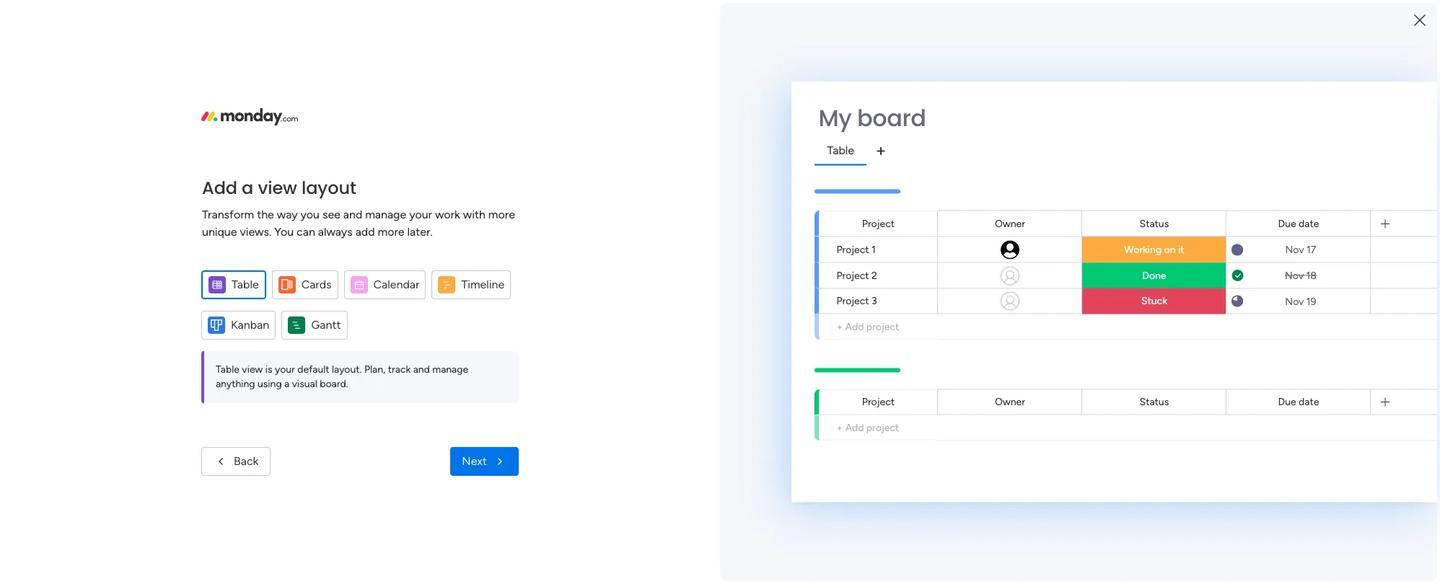 Task type: describe. For each thing, give the bounding box(es) containing it.
0
[[418, 346, 424, 358]]

give
[[1188, 55, 1210, 68]]

1
[[872, 243, 876, 256]]

1 status from the top
[[1140, 217, 1170, 230]]

timeline button
[[432, 270, 511, 299]]

your inside table view is your default layout. plan, track and manage anything using a visual board.
[[275, 363, 295, 376]]

using
[[258, 378, 282, 390]]

cards button
[[272, 270, 338, 299]]

install our mobile app link
[[1181, 225, 1376, 241]]

add
[[356, 225, 375, 239]]

public board image
[[284, 263, 300, 279]]

circle o image
[[1181, 209, 1190, 220]]

project for project 1
[[837, 243, 870, 256]]

a inside table view is your default layout. plan, track and manage anything using a visual board.
[[284, 378, 290, 390]]

kanban button
[[201, 311, 276, 340]]

templates
[[1233, 442, 1285, 455]]

management
[[347, 264, 417, 278]]

open update feed (inbox) image
[[266, 344, 284, 361]]

table for table
[[232, 278, 259, 291]]

gantt button
[[282, 311, 348, 340]]

timeline
[[462, 278, 505, 291]]

mobile
[[1247, 226, 1280, 239]]

table for table view is your default layout. plan, track and manage anything using a visual board.
[[216, 363, 240, 376]]

my board
[[819, 101, 926, 134]]

v2 bolt switch image
[[1284, 54, 1292, 70]]

project for project 2
[[837, 269, 870, 282]]

next
[[462, 455, 487, 469]]

0 vertical spatial view
[[258, 176, 297, 200]]

view inside table view is your default layout. plan, track and manage anything using a visual board.
[[242, 363, 263, 376]]

feed
[[334, 344, 361, 360]]

search everything image
[[1318, 10, 1333, 25]]

get
[[1201, 520, 1219, 534]]

layout.
[[332, 363, 362, 376]]

workflow
[[1227, 424, 1274, 438]]

(inbox)
[[364, 344, 407, 360]]

main
[[398, 288, 419, 300]]

complete profile
[[1195, 208, 1277, 221]]

your inside boost your workflow in minutes with ready-made templates
[[1201, 424, 1224, 438]]

update feed (inbox)
[[287, 344, 407, 360]]

search
[[1329, 55, 1364, 68]]

the
[[257, 208, 274, 221]]

learn & get inspired
[[1159, 520, 1263, 534]]

logo image
[[201, 108, 298, 126]]

project management
[[305, 264, 417, 278]]

quick
[[1296, 55, 1326, 68]]

project 1
[[837, 243, 876, 256]]

plan,
[[365, 363, 386, 376]]

boost
[[1168, 424, 1198, 438]]

is
[[265, 363, 273, 376]]

quick search button
[[1272, 47, 1376, 76]]

you
[[274, 225, 294, 239]]

transform
[[202, 208, 254, 221]]

v2 user feedback image
[[1171, 54, 1182, 70]]

with inside boost your workflow in minutes with ready-made templates
[[1334, 424, 1356, 438]]

views.
[[240, 225, 272, 239]]

made
[[1202, 442, 1231, 455]]

your inside transform the way you see and manage your work with more unique views. you can always add more later.
[[409, 208, 432, 221]]

gantt
[[311, 318, 341, 332]]

0 vertical spatial a
[[242, 176, 254, 200]]

1 vertical spatial add
[[846, 321, 864, 333]]

manage inside table view is your default layout. plan, track and manage anything using a visual board.
[[433, 363, 469, 376]]

anything
[[216, 378, 255, 390]]

quick search
[[1296, 55, 1364, 68]]

ready-
[[1168, 442, 1202, 455]]

2 status from the top
[[1140, 396, 1170, 408]]

minutes
[[1289, 424, 1331, 438]]

work inside transform the way you see and manage your work with more unique views. you can always add more later.
[[435, 208, 460, 221]]

getting started element
[[1159, 547, 1376, 585]]

workspaces navigation
[[10, 140, 141, 164]]

calendar button
[[344, 270, 426, 299]]

>
[[389, 288, 395, 300]]

update
[[287, 344, 331, 360]]

default
[[298, 363, 330, 376]]

inspired
[[1222, 520, 1263, 534]]

2 + from the top
[[837, 422, 843, 434]]

can
[[297, 225, 315, 239]]

visual
[[292, 378, 317, 390]]

recently
[[287, 118, 340, 134]]

always
[[318, 225, 353, 239]]

calendar
[[374, 278, 420, 291]]

our
[[1227, 226, 1245, 239]]

2 + add project from the top
[[837, 422, 900, 434]]

2
[[872, 269, 878, 282]]

you
[[301, 208, 320, 221]]

add to favorites image
[[452, 264, 466, 278]]



Task type: vqa. For each thing, say whether or not it's contained in the screenshot.
bottom Workspace Icon
no



Task type: locate. For each thing, give the bounding box(es) containing it.
install our mobile app
[[1195, 226, 1303, 239]]

table inside table view is your default layout. plan, track and manage anything using a visual board.
[[216, 363, 240, 376]]

0 vertical spatial more
[[489, 208, 515, 221]]

1 vertical spatial with
[[1334, 424, 1356, 438]]

my for my board
[[819, 101, 852, 134]]

due date right profile
[[1279, 217, 1320, 230]]

cards
[[301, 278, 332, 291]]

1 vertical spatial and
[[413, 363, 430, 376]]

your up later.
[[409, 208, 432, 221]]

track
[[388, 363, 411, 376]]

next button
[[451, 448, 519, 476]]

1 project from the top
[[867, 321, 900, 333]]

table button
[[201, 270, 266, 299]]

0 vertical spatial and
[[343, 208, 363, 221]]

0 vertical spatial manage
[[365, 208, 407, 221]]

1 vertical spatial status
[[1140, 396, 1170, 408]]

back
[[234, 455, 259, 469]]

kanban
[[231, 318, 269, 332]]

work up the "add to favorites" icon
[[435, 208, 460, 221]]

complete
[[1195, 208, 1243, 221]]

date up minutes
[[1299, 396, 1320, 408]]

layout
[[302, 176, 356, 200]]

status left circle o image
[[1140, 217, 1170, 230]]

0 vertical spatial status
[[1140, 217, 1170, 230]]

0 horizontal spatial more
[[378, 225, 405, 239]]

see
[[323, 208, 341, 221]]

1 + add project from the top
[[837, 321, 900, 333]]

your up made
[[1201, 424, 1224, 438]]

work right the component 'image'
[[302, 288, 324, 300]]

0 horizontal spatial and
[[343, 208, 363, 221]]

add a view layout
[[202, 176, 356, 200]]

0 vertical spatial +
[[837, 321, 843, 333]]

1 due from the top
[[1279, 217, 1297, 230]]

1 vertical spatial + add project
[[837, 422, 900, 434]]

boost your workflow in minutes with ready-made templates
[[1168, 424, 1356, 455]]

1 horizontal spatial work
[[435, 208, 460, 221]]

table
[[232, 278, 259, 291], [216, 363, 240, 376]]

0 horizontal spatial my
[[287, 393, 305, 409]]

management
[[327, 288, 387, 300]]

project 2
[[837, 269, 878, 282]]

and down 0
[[413, 363, 430, 376]]

and inside transform the way you see and manage your work with more unique views. you can always add more later.
[[343, 208, 363, 221]]

1 horizontal spatial more
[[489, 208, 515, 221]]

2 vertical spatial your
[[1201, 424, 1224, 438]]

1 vertical spatial table
[[216, 363, 240, 376]]

with right minutes
[[1334, 424, 1356, 438]]

my
[[819, 101, 852, 134], [287, 393, 305, 409]]

due date
[[1279, 217, 1320, 230], [1279, 396, 1320, 408]]

status
[[1140, 217, 1170, 230], [1140, 396, 1170, 408]]

and inside table view is your default layout. plan, track and manage anything using a visual board.
[[413, 363, 430, 376]]

install
[[1195, 226, 1224, 239]]

0 vertical spatial + add project
[[837, 321, 900, 333]]

0 vertical spatial date
[[1299, 217, 1320, 230]]

1 vertical spatial project
[[867, 422, 900, 434]]

close recently visited image
[[266, 118, 284, 135]]

table view is your default layout. plan, track and manage anything using a visual board.
[[216, 363, 469, 390]]

templates image image
[[1172, 312, 1363, 411]]

my for my workspaces
[[287, 393, 305, 409]]

view left is
[[242, 363, 263, 376]]

more
[[489, 208, 515, 221], [378, 225, 405, 239]]

table inside button
[[232, 278, 259, 291]]

2 date from the top
[[1299, 396, 1320, 408]]

0 horizontal spatial with
[[463, 208, 486, 221]]

1 vertical spatial a
[[284, 378, 290, 390]]

learn
[[1159, 520, 1188, 534]]

recently visited
[[287, 118, 383, 134]]

feedback
[[1213, 55, 1258, 68]]

table up anything
[[216, 363, 240, 376]]

1 date from the top
[[1299, 217, 1320, 230]]

apps image
[[1283, 10, 1297, 25]]

and up add
[[343, 208, 363, 221]]

work management > main workspace
[[302, 288, 471, 300]]

+ add project
[[837, 321, 900, 333], [837, 422, 900, 434]]

component image
[[284, 286, 297, 299]]

project
[[867, 321, 900, 333], [867, 422, 900, 434]]

1 vertical spatial date
[[1299, 396, 1320, 408]]

1 vertical spatial due date
[[1279, 396, 1320, 408]]

1 vertical spatial my
[[287, 393, 305, 409]]

add
[[202, 176, 237, 200], [846, 321, 864, 333], [846, 422, 864, 434]]

profile
[[1246, 208, 1277, 221]]

1 horizontal spatial my
[[819, 101, 852, 134]]

1 horizontal spatial a
[[284, 378, 290, 390]]

1 due date from the top
[[1279, 217, 1320, 230]]

0 vertical spatial due
[[1279, 217, 1297, 230]]

a
[[242, 176, 254, 200], [284, 378, 290, 390]]

0 horizontal spatial manage
[[365, 208, 407, 221]]

invite members image
[[1251, 10, 1265, 25]]

in
[[1277, 424, 1286, 438]]

table up kanban
[[232, 278, 259, 291]]

0 vertical spatial work
[[435, 208, 460, 221]]

your right is
[[275, 363, 295, 376]]

project for project 3
[[837, 295, 870, 307]]

inbox image
[[1219, 10, 1234, 25]]

2 vertical spatial add
[[846, 422, 864, 434]]

date right mobile
[[1299, 217, 1320, 230]]

my left board
[[819, 101, 852, 134]]

0 vertical spatial add
[[202, 176, 237, 200]]

back button
[[201, 448, 271, 476]]

view
[[258, 176, 297, 200], [242, 363, 263, 376]]

workspace
[[422, 288, 471, 300]]

+
[[837, 321, 843, 333], [837, 422, 843, 434]]

1 vertical spatial work
[[302, 288, 324, 300]]

2 due from the top
[[1279, 396, 1297, 408]]

transform the way you see and manage your work with more unique views. you can always add more later.
[[202, 208, 515, 239]]

0 horizontal spatial your
[[275, 363, 295, 376]]

visited
[[343, 118, 383, 134]]

give feedback
[[1188, 55, 1258, 68]]

1 vertical spatial your
[[275, 363, 295, 376]]

board.
[[320, 378, 348, 390]]

a up transform
[[242, 176, 254, 200]]

1 vertical spatial view
[[242, 363, 263, 376]]

app
[[1283, 226, 1303, 239]]

manage right the track
[[433, 363, 469, 376]]

0 horizontal spatial work
[[302, 288, 324, 300]]

0 vertical spatial due date
[[1279, 217, 1320, 230]]

1 vertical spatial more
[[378, 225, 405, 239]]

complete profile link
[[1181, 206, 1376, 223]]

notifications image
[[1188, 10, 1202, 25]]

1 vertical spatial manage
[[433, 363, 469, 376]]

my down visual
[[287, 393, 305, 409]]

due right profile
[[1279, 217, 1297, 230]]

0 vertical spatial owner
[[995, 217, 1026, 230]]

way
[[277, 208, 298, 221]]

3
[[872, 295, 878, 307]]

view up way
[[258, 176, 297, 200]]

with
[[463, 208, 486, 221], [1334, 424, 1356, 438]]

my workspaces
[[287, 393, 380, 409]]

date
[[1299, 217, 1320, 230], [1299, 396, 1320, 408]]

2 due date from the top
[[1279, 396, 1320, 408]]

and
[[343, 208, 363, 221], [413, 363, 430, 376]]

2 horizontal spatial your
[[1201, 424, 1224, 438]]

jacob simon image
[[1400, 6, 1424, 29]]

1 vertical spatial due
[[1279, 396, 1297, 408]]

circle o image
[[1181, 228, 1190, 238]]

0 vertical spatial with
[[463, 208, 486, 221]]

0 vertical spatial table
[[232, 278, 259, 291]]

0 vertical spatial my
[[819, 101, 852, 134]]

1 horizontal spatial and
[[413, 363, 430, 376]]

your
[[409, 208, 432, 221], [275, 363, 295, 376], [1201, 424, 1224, 438]]

unique
[[202, 225, 237, 239]]

project 3
[[837, 295, 878, 307]]

0 horizontal spatial a
[[242, 176, 254, 200]]

1 owner from the top
[[995, 217, 1026, 230]]

1 horizontal spatial with
[[1334, 424, 1356, 438]]

with inside transform the way you see and manage your work with more unique views. you can always add more later.
[[463, 208, 486, 221]]

manage
[[365, 208, 407, 221], [433, 363, 469, 376]]

1 horizontal spatial your
[[409, 208, 432, 221]]

2 project from the top
[[867, 422, 900, 434]]

2 owner from the top
[[995, 396, 1026, 408]]

1 + from the top
[[837, 321, 843, 333]]

due date up minutes
[[1279, 396, 1320, 408]]

project for project management
[[305, 264, 344, 278]]

&
[[1191, 520, 1199, 534]]

workspaces
[[308, 393, 380, 409]]

owner
[[995, 217, 1026, 230], [995, 396, 1026, 408]]

1 vertical spatial owner
[[995, 396, 1026, 408]]

status up boost
[[1140, 396, 1170, 408]]

manage inside transform the way you see and manage your work with more unique views. you can always add more later.
[[365, 208, 407, 221]]

manage up add
[[365, 208, 407, 221]]

0 vertical spatial project
[[867, 321, 900, 333]]

1 horizontal spatial manage
[[433, 363, 469, 376]]

due
[[1279, 217, 1297, 230], [1279, 396, 1297, 408]]

later.
[[408, 225, 433, 239]]

0 vertical spatial your
[[409, 208, 432, 221]]

close my workspaces image
[[266, 393, 284, 410]]

due up in
[[1279, 396, 1297, 408]]

a right using
[[284, 378, 290, 390]]

board
[[858, 101, 926, 134]]

with up the "add to favorites" icon
[[463, 208, 486, 221]]

help image
[[1350, 10, 1364, 25]]

1 vertical spatial +
[[837, 422, 843, 434]]



